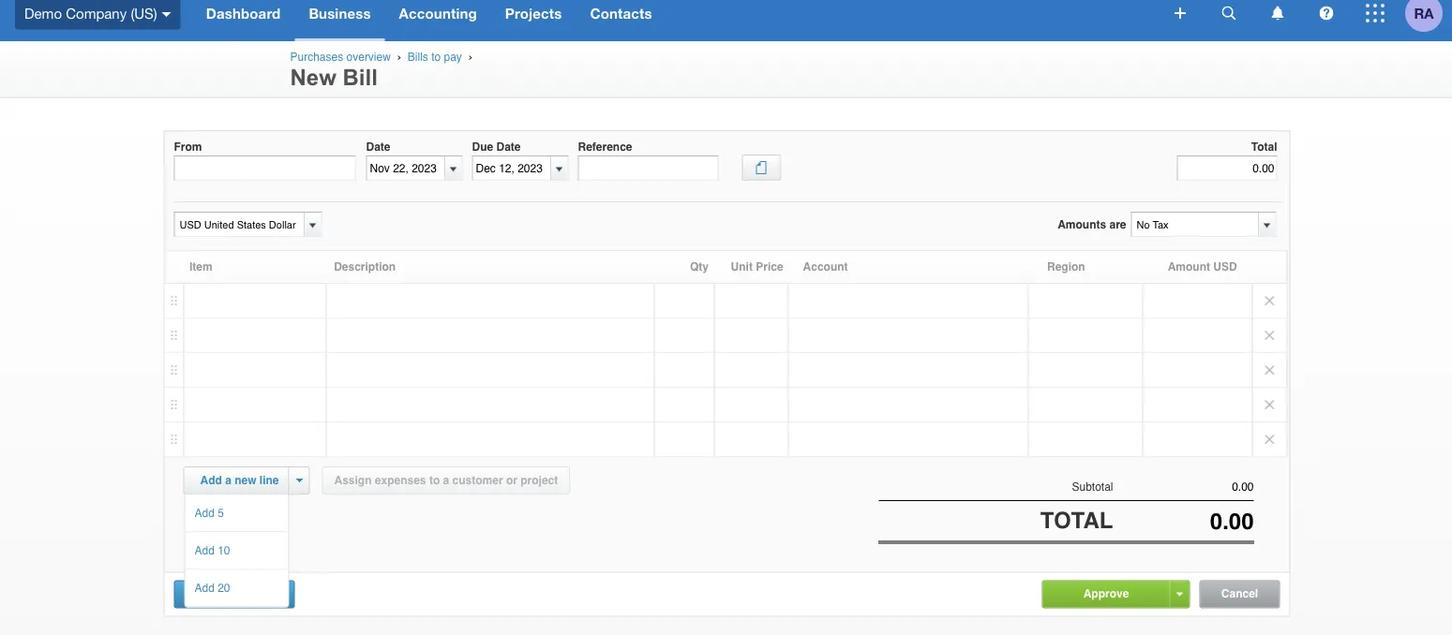 Task type: describe. For each thing, give the bounding box(es) containing it.
line
[[260, 474, 279, 488]]

overview
[[346, 51, 391, 64]]

new
[[235, 474, 256, 488]]

purchases overview link
[[290, 51, 391, 64]]

total
[[1251, 140, 1277, 153]]

due date
[[472, 140, 521, 153]]

projects button
[[491, 0, 576, 41]]

add 10
[[195, 545, 230, 558]]

2 delete line item image from the top
[[1253, 353, 1287, 387]]

accounting button
[[385, 0, 491, 41]]

new
[[290, 65, 336, 90]]

approve link
[[1043, 582, 1170, 607]]

subtotal
[[1072, 480, 1113, 494]]

company
[[66, 5, 127, 21]]

accounting
[[399, 5, 477, 22]]

1 date from the left
[[366, 140, 390, 153]]

amounts are
[[1058, 218, 1126, 231]]

demo company (us) button
[[0, 0, 192, 41]]

reference
[[578, 140, 632, 153]]

assign
[[334, 474, 372, 487]]

add a new line link
[[189, 468, 290, 494]]

unit price
[[731, 261, 783, 274]]

total
[[1040, 508, 1113, 534]]

1 delete line item image from the top
[[1253, 284, 1287, 318]]

save link
[[175, 582, 274, 607]]

1 horizontal spatial svg image
[[1366, 4, 1385, 23]]

qty
[[690, 261, 709, 274]]

expenses
[[375, 474, 426, 487]]

projects
[[505, 5, 562, 22]]

bills
[[408, 51, 428, 64]]

or
[[506, 474, 517, 487]]

add for add 10
[[195, 545, 215, 558]]

svg image inside demo company (us) popup button
[[162, 12, 171, 17]]

(us)
[[131, 5, 157, 21]]

approve
[[1083, 588, 1129, 601]]

more save options... image
[[281, 593, 288, 597]]

account
[[803, 261, 848, 274]]

project
[[521, 474, 558, 487]]

amount
[[1168, 261, 1210, 274]]

add 5
[[195, 507, 224, 520]]

Due Date text field
[[473, 157, 551, 180]]

2 date from the left
[[496, 140, 521, 153]]

1 › from the left
[[397, 51, 401, 63]]

add for add 5
[[195, 507, 215, 520]]

5
[[218, 507, 224, 520]]

contacts button
[[576, 0, 666, 41]]

add for add a new line
[[200, 474, 222, 488]]

bills to pay link
[[408, 51, 462, 64]]

assign expenses to a customer or project
[[334, 474, 558, 487]]

purchases
[[290, 51, 343, 64]]

price
[[756, 261, 783, 274]]

add 20 link
[[185, 570, 288, 607]]

usd
[[1213, 261, 1237, 274]]

Date text field
[[367, 157, 445, 180]]



Task type: vqa. For each thing, say whether or not it's contained in the screenshot.
Amount USD
yes



Task type: locate. For each thing, give the bounding box(es) containing it.
0 vertical spatial to
[[431, 51, 441, 64]]

0 horizontal spatial date
[[366, 140, 390, 153]]

navigation containing dashboard
[[192, 0, 1162, 41]]

add 10 link
[[185, 533, 288, 569]]

svg image
[[1222, 6, 1236, 20], [1272, 6, 1284, 20], [1320, 6, 1334, 20], [1175, 8, 1186, 19]]

0 horizontal spatial ›
[[397, 51, 401, 63]]

add
[[200, 474, 222, 488], [195, 507, 215, 520], [195, 545, 215, 558], [195, 582, 215, 595]]

1 delete line item image from the top
[[1253, 319, 1287, 353]]

to left 'pay'
[[431, 51, 441, 64]]

add left 5
[[195, 507, 215, 520]]

Reference text field
[[578, 156, 719, 181]]

customer
[[452, 474, 503, 487]]

1 vertical spatial delete line item image
[[1253, 388, 1287, 422]]

10
[[218, 545, 230, 558]]

assign expenses to a customer or project link
[[322, 467, 570, 495]]

business
[[309, 5, 371, 22]]

description
[[334, 261, 396, 274]]

1 horizontal spatial ›
[[469, 51, 472, 63]]

to
[[431, 51, 441, 64], [429, 474, 440, 487]]

2 › from the left
[[469, 51, 472, 63]]

add a new line
[[200, 474, 279, 488]]

1 horizontal spatial a
[[443, 474, 449, 487]]

a left 'customer'
[[443, 474, 449, 487]]

navigation
[[192, 0, 1162, 41]]

1 horizontal spatial date
[[496, 140, 521, 153]]

amount usd
[[1168, 261, 1237, 274]]

date
[[366, 140, 390, 153], [496, 140, 521, 153]]

svg image left ra
[[1366, 4, 1385, 23]]

ra
[[1414, 5, 1434, 22]]

add left 20 in the left of the page
[[195, 582, 215, 595]]

date up due date text field
[[496, 140, 521, 153]]

dashboard link
[[192, 0, 295, 41]]

item
[[189, 261, 212, 274]]

Total text field
[[1177, 156, 1277, 181]]

› right 'pay'
[[469, 51, 472, 63]]

1 vertical spatial to
[[429, 474, 440, 487]]

None text field
[[1132, 213, 1258, 236]]

more add line options... image
[[296, 479, 303, 483]]

add for add 20
[[195, 582, 215, 595]]

purchases overview › bills to pay › new bill
[[290, 51, 476, 90]]

›
[[397, 51, 401, 63], [469, 51, 472, 63]]

› left bills
[[397, 51, 401, 63]]

1 vertical spatial delete line item image
[[1253, 353, 1287, 387]]

cancel button
[[1201, 582, 1279, 608]]

0 horizontal spatial svg image
[[162, 12, 171, 17]]

delete line item image
[[1253, 284, 1287, 318], [1253, 388, 1287, 422], [1253, 423, 1287, 457]]

svg image
[[1366, 4, 1385, 23], [162, 12, 171, 17]]

cancel
[[1221, 588, 1258, 601]]

0 horizontal spatial a
[[225, 474, 231, 488]]

business button
[[295, 0, 385, 41]]

unit
[[731, 261, 753, 274]]

add inside 'link'
[[195, 545, 215, 558]]

svg image right (us)
[[162, 12, 171, 17]]

0 vertical spatial delete line item image
[[1253, 319, 1287, 353]]

delete line item image
[[1253, 319, 1287, 353], [1253, 353, 1287, 387]]

to right expenses
[[429, 474, 440, 487]]

dashboard
[[206, 5, 281, 22]]

save
[[211, 588, 238, 601]]

due
[[472, 140, 493, 153]]

pay
[[444, 51, 462, 64]]

demo company (us)
[[24, 5, 157, 21]]

to inside the purchases overview › bills to pay › new bill
[[431, 51, 441, 64]]

0 vertical spatial delete line item image
[[1253, 284, 1287, 318]]

amounts
[[1058, 218, 1106, 231]]

ra button
[[1405, 0, 1452, 41]]

add 5 link
[[185, 495, 288, 532]]

from
[[174, 140, 202, 153]]

20
[[218, 582, 230, 595]]

None text field
[[174, 156, 356, 181], [175, 213, 301, 236], [1113, 481, 1254, 494], [1113, 509, 1254, 535], [174, 156, 356, 181], [175, 213, 301, 236], [1113, 481, 1254, 494], [1113, 509, 1254, 535]]

2 delete line item image from the top
[[1253, 388, 1287, 422]]

2 vertical spatial delete line item image
[[1253, 423, 1287, 457]]

3 delete line item image from the top
[[1253, 423, 1287, 457]]

region
[[1047, 261, 1085, 274]]

a left new
[[225, 474, 231, 488]]

demo
[[24, 5, 62, 21]]

a
[[443, 474, 449, 487], [225, 474, 231, 488]]

contacts
[[590, 5, 652, 22]]

date up date text box
[[366, 140, 390, 153]]

add 20
[[195, 582, 230, 595]]

more approve options... image
[[1177, 593, 1183, 597]]

add left 10
[[195, 545, 215, 558]]

bill
[[343, 65, 378, 90]]

are
[[1110, 218, 1126, 231]]

add up add 5
[[200, 474, 222, 488]]



